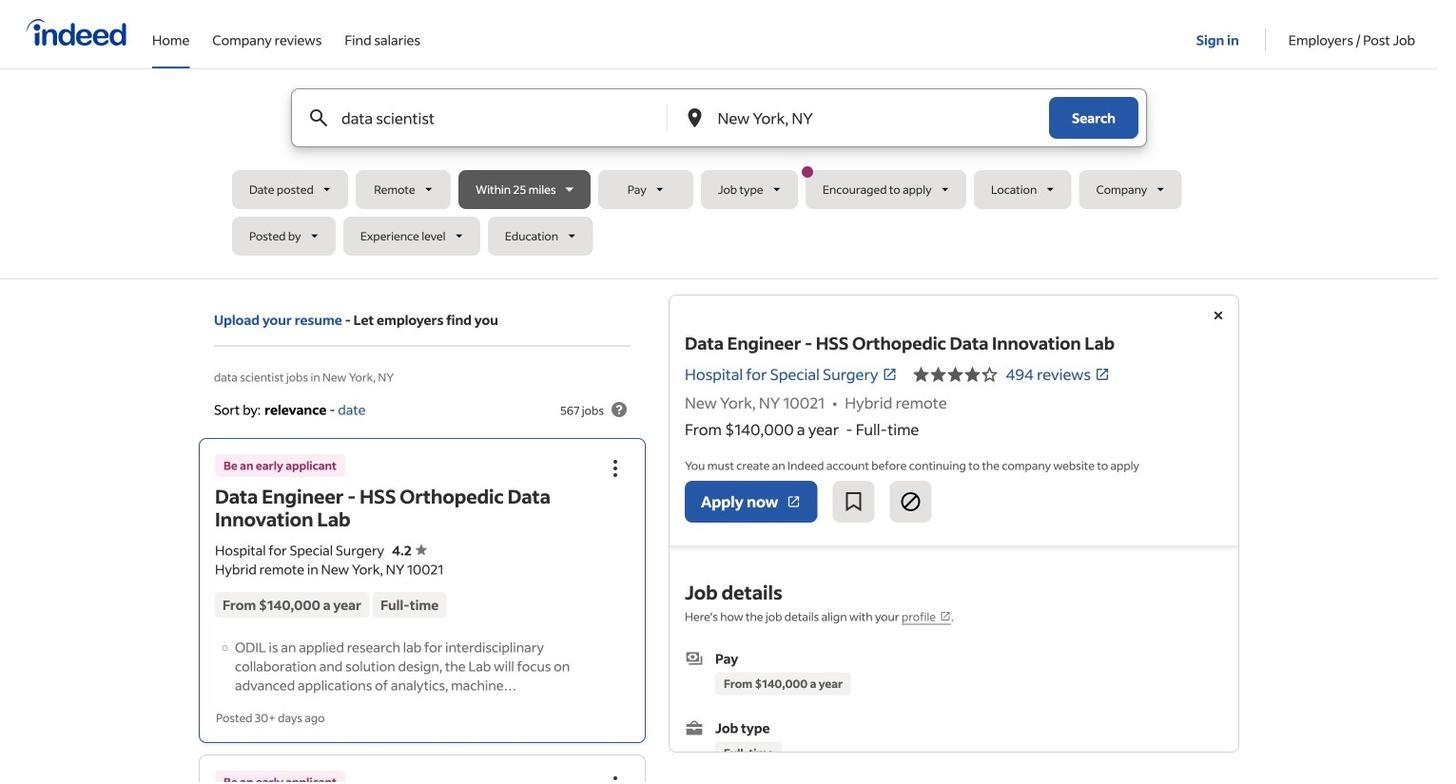 Task type: vqa. For each thing, say whether or not it's contained in the screenshot.
CLOSE JOB DETAILS image at top
yes



Task type: locate. For each thing, give the bounding box(es) containing it.
close job details image
[[1207, 304, 1230, 327]]

4.2 out of five stars rating image
[[392, 542, 427, 559]]

None search field
[[232, 88, 1206, 263]]

not interested image
[[899, 491, 922, 514]]

job actions for data engineer - hss orthopedic data innovation lab is collapsed image
[[604, 457, 627, 480]]

4.2 out of 5 stars. link to 494 reviews company ratings (opens in a new tab) image
[[1095, 367, 1110, 382]]

apply now (opens in a new tab) image
[[786, 495, 801, 510]]

job preferences (opens in a new window) image
[[940, 611, 951, 622]]



Task type: describe. For each thing, give the bounding box(es) containing it.
search: Job title, keywords, or company text field
[[338, 89, 635, 146]]

4.2 out of 5 stars image
[[913, 363, 998, 386]]

Edit location text field
[[714, 89, 1011, 146]]

job actions for ml ops engineer - hss orthopedic data innovation lab is collapsed image
[[604, 774, 627, 783]]

save this job image
[[842, 491, 865, 514]]

help icon image
[[608, 399, 631, 421]]

hospital for special surgery (opens in a new tab) image
[[882, 367, 897, 382]]



